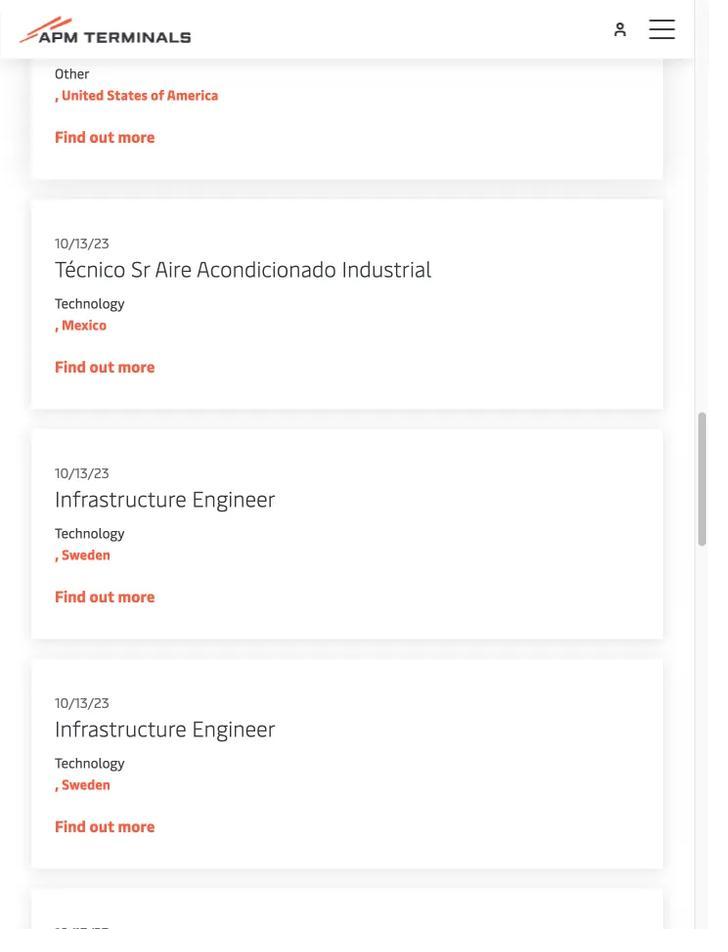 Task type: describe. For each thing, give the bounding box(es) containing it.
united
[[62, 85, 104, 104]]

3 technology from the top
[[55, 753, 125, 772]]

4 more from the top
[[118, 815, 155, 836]]

manager,
[[55, 24, 141, 53]]

4 find from the top
[[55, 815, 86, 836]]

técnico
[[55, 254, 126, 283]]

other
[[55, 64, 90, 82]]

2 more from the top
[[118, 356, 155, 377]]

1 technology from the top
[[55, 293, 125, 312]]

1 10/13/23 infrastructure engineer from the top
[[55, 463, 276, 513]]

maintenance
[[147, 24, 270, 53]]

of
[[151, 85, 164, 104]]

3 out from the top
[[90, 585, 114, 606]]

mexico
[[62, 315, 107, 334]]

2 find from the top
[[55, 356, 86, 377]]

2 out from the top
[[90, 356, 114, 377]]

1 infrastructure from the top
[[55, 484, 187, 513]]

2 sweden from the top
[[62, 775, 110, 793]]

industrial
[[342, 254, 432, 283]]

aire
[[155, 254, 192, 283]]

3 , from the top
[[55, 545, 59, 563]]

execution
[[275, 24, 368, 53]]

america
[[167, 85, 219, 104]]



Task type: locate. For each thing, give the bounding box(es) containing it.
10/13/23 técnico sr aire acondicionado industrial
[[55, 233, 432, 283]]

2 technology , sweden from the top
[[55, 753, 125, 793]]

2 find out more from the top
[[55, 356, 155, 377]]

10/13/23
[[55, 3, 109, 22], [55, 233, 109, 252], [55, 463, 109, 482], [55, 693, 109, 712]]

1 vertical spatial technology
[[55, 523, 125, 542]]

states
[[107, 85, 148, 104]]

2 10/13/23 infrastructure engineer from the top
[[55, 693, 276, 742]]

0 vertical spatial technology
[[55, 293, 125, 312]]

other , united states of america
[[55, 64, 219, 104]]

4 , from the top
[[55, 775, 59, 793]]

technology
[[55, 293, 125, 312], [55, 523, 125, 542], [55, 753, 125, 772]]

find
[[55, 126, 86, 147], [55, 356, 86, 377], [55, 585, 86, 606], [55, 815, 86, 836]]

10/13/23 inside 10/13/23 técnico sr aire acondicionado industrial
[[55, 233, 109, 252]]

sweden
[[62, 545, 110, 563], [62, 775, 110, 793]]

0 vertical spatial infrastructure
[[55, 484, 187, 513]]

4 out from the top
[[90, 815, 114, 836]]

find out more
[[55, 126, 155, 147], [55, 356, 155, 377], [55, 585, 155, 606], [55, 815, 155, 836]]

3 more from the top
[[118, 585, 155, 606]]

1 vertical spatial 10/13/23 infrastructure engineer
[[55, 693, 276, 742]]

4 10/13/23 from the top
[[55, 693, 109, 712]]

2 10/13/23 from the top
[[55, 233, 109, 252]]

, inside other , united states of america
[[55, 85, 59, 104]]

1 10/13/23 from the top
[[55, 3, 109, 22]]

1 engineer from the top
[[192, 484, 276, 513]]

out
[[90, 126, 114, 147], [90, 356, 114, 377], [90, 585, 114, 606], [90, 815, 114, 836]]

0 vertical spatial sweden
[[62, 545, 110, 563]]

4 find out more from the top
[[55, 815, 155, 836]]

3 10/13/23 from the top
[[55, 463, 109, 482]]

more
[[118, 126, 155, 147], [118, 356, 155, 377], [118, 585, 155, 606], [118, 815, 155, 836]]

1 out from the top
[[90, 126, 114, 147]]

2 engineer from the top
[[192, 714, 276, 742]]

sr
[[131, 254, 150, 283]]

1 more from the top
[[118, 126, 155, 147]]

2 , from the top
[[55, 315, 59, 334]]

0 vertical spatial technology , sweden
[[55, 523, 125, 563]]

, inside technology , mexico
[[55, 315, 59, 334]]

1 find from the top
[[55, 126, 86, 147]]

2 infrastructure from the top
[[55, 714, 187, 742]]

,
[[55, 85, 59, 104], [55, 315, 59, 334], [55, 545, 59, 563], [55, 775, 59, 793]]

3 find from the top
[[55, 585, 86, 606]]

0 vertical spatial engineer
[[192, 484, 276, 513]]

1 technology , sweden from the top
[[55, 523, 125, 563]]

1 vertical spatial sweden
[[62, 775, 110, 793]]

2 technology from the top
[[55, 523, 125, 542]]

0 vertical spatial 10/13/23 infrastructure engineer
[[55, 463, 276, 513]]

3 find out more from the top
[[55, 585, 155, 606]]

1 sweden from the top
[[62, 545, 110, 563]]

10/13/23 infrastructure engineer
[[55, 463, 276, 513], [55, 693, 276, 742]]

2 vertical spatial technology
[[55, 753, 125, 772]]

1 find out more from the top
[[55, 126, 155, 147]]

technology , mexico
[[55, 293, 125, 334]]

infrastructure
[[55, 484, 187, 513], [55, 714, 187, 742]]

acondicionado
[[197, 254, 336, 283]]

1 , from the top
[[55, 85, 59, 104]]

10/13/23 manager, maintenance execution
[[55, 3, 368, 53]]

engineer
[[192, 484, 276, 513], [192, 714, 276, 742]]

technology , sweden
[[55, 523, 125, 563], [55, 753, 125, 793]]

1 vertical spatial infrastructure
[[55, 714, 187, 742]]

1 vertical spatial engineer
[[192, 714, 276, 742]]

1 vertical spatial technology , sweden
[[55, 753, 125, 793]]

10/13/23 inside 10/13/23 manager, maintenance execution
[[55, 3, 109, 22]]



Task type: vqa. For each thing, say whether or not it's contained in the screenshot.


